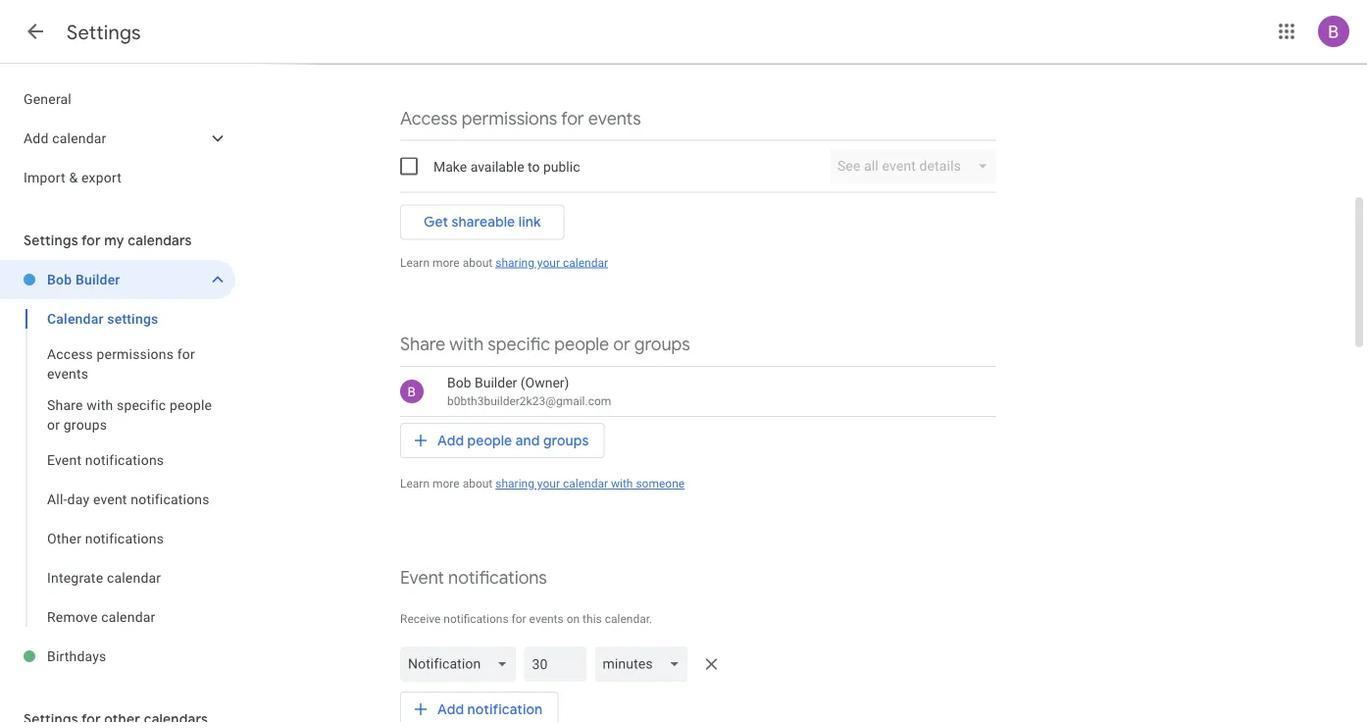 Task type: locate. For each thing, give the bounding box(es) containing it.
access up make
[[400, 107, 458, 130]]

import
[[24, 169, 66, 185]]

sharing down add people and groups on the left of the page
[[496, 477, 535, 491]]

0 vertical spatial settings
[[67, 20, 141, 45]]

or inside share with specific people or groups
[[47, 417, 60, 433]]

access permissions for events down settings
[[47, 346, 195, 382]]

notifications right receive
[[444, 612, 509, 626]]

1 horizontal spatial specific
[[488, 333, 550, 356]]

people
[[555, 333, 610, 356], [170, 397, 212, 413], [468, 432, 512, 449]]

&
[[69, 169, 78, 185]]

settings up bob builder
[[24, 232, 78, 249]]

0 horizontal spatial or
[[47, 417, 60, 433]]

access
[[400, 107, 458, 130], [47, 346, 93, 362]]

1 vertical spatial bob
[[447, 374, 472, 391]]

event notifications up receive notifications for events on this calendar.
[[400, 567, 547, 589]]

1 vertical spatial or
[[47, 417, 60, 433]]

sharing your calendar with someone link
[[496, 477, 685, 491]]

calendars
[[128, 232, 192, 249]]

2 vertical spatial add
[[438, 701, 464, 718]]

bob inside tree item
[[47, 271, 72, 287]]

1 horizontal spatial groups
[[544, 432, 589, 449]]

sharing
[[496, 256, 535, 269], [496, 477, 535, 491]]

permissions up make available to public
[[462, 107, 557, 130]]

learn down get at the left top of the page
[[400, 256, 430, 269]]

1 vertical spatial event
[[400, 567, 444, 589]]

0 vertical spatial builder
[[76, 271, 120, 287]]

add left the and
[[438, 432, 464, 449]]

export
[[81, 169, 122, 185]]

2 horizontal spatial events
[[588, 107, 641, 130]]

calendar settings
[[47, 311, 158, 327]]

add for add calendar
[[24, 130, 49, 146]]

0 horizontal spatial specific
[[117, 397, 166, 413]]

with
[[450, 333, 484, 356], [87, 397, 113, 413], [611, 477, 633, 491]]

None field
[[400, 647, 524, 682], [595, 647, 696, 682], [400, 647, 524, 682], [595, 647, 696, 682]]

(owner)
[[521, 374, 570, 391]]

1 horizontal spatial event notifications
[[400, 567, 547, 589]]

specific down settings
[[117, 397, 166, 413]]

more for learn more about sharing your calendar
[[433, 256, 460, 269]]

settings
[[67, 20, 141, 45], [24, 232, 78, 249]]

2 vertical spatial events
[[529, 612, 564, 626]]

with left someone
[[611, 477, 633, 491]]

permissions
[[462, 107, 557, 130], [97, 346, 174, 362]]

1 vertical spatial learn
[[400, 477, 430, 491]]

2 more from the top
[[433, 477, 460, 491]]

builder up calendar settings at the top left of page
[[76, 271, 120, 287]]

1 horizontal spatial with
[[450, 333, 484, 356]]

1 vertical spatial events
[[47, 366, 88, 382]]

your
[[538, 256, 560, 269], [538, 477, 560, 491]]

1 vertical spatial permissions
[[97, 346, 174, 362]]

0 vertical spatial learn
[[400, 256, 430, 269]]

0 vertical spatial event notifications
[[47, 452, 164, 468]]

other notifications
[[47, 530, 164, 547]]

your down the and
[[538, 477, 560, 491]]

general
[[24, 91, 72, 107]]

settings
[[107, 311, 158, 327]]

Minutes in advance for notification number field
[[532, 647, 579, 682]]

1 vertical spatial about
[[463, 477, 493, 491]]

more for learn more about sharing your calendar with someone
[[433, 477, 460, 491]]

settings for my calendars tree
[[0, 260, 235, 676]]

more down get at the left top of the page
[[433, 256, 460, 269]]

for
[[561, 107, 584, 130], [81, 232, 101, 249], [177, 346, 195, 362], [512, 612, 527, 626]]

0 vertical spatial share with specific people or groups
[[400, 333, 691, 356]]

birthdays link
[[47, 637, 235, 676]]

2 sharing from the top
[[496, 477, 535, 491]]

0 vertical spatial or
[[614, 333, 631, 356]]

0 horizontal spatial access permissions for events
[[47, 346, 195, 382]]

0 vertical spatial permissions
[[462, 107, 557, 130]]

1 vertical spatial people
[[170, 397, 212, 413]]

2 about from the top
[[463, 477, 493, 491]]

1 vertical spatial with
[[87, 397, 113, 413]]

with up bob builder (owner) b0bth3builder2k23@gmail.com
[[450, 333, 484, 356]]

share with specific people or groups
[[400, 333, 691, 356], [47, 397, 212, 433]]

1 vertical spatial more
[[433, 477, 460, 491]]

integrate
[[47, 570, 103, 586]]

calendar
[[52, 130, 106, 146], [563, 256, 608, 269], [563, 477, 608, 491], [107, 570, 161, 586], [101, 609, 156, 625]]

1 about from the top
[[463, 256, 493, 269]]

0 vertical spatial more
[[433, 256, 460, 269]]

0 horizontal spatial with
[[87, 397, 113, 413]]

available
[[471, 158, 525, 174]]

0 vertical spatial your
[[538, 256, 560, 269]]

0 horizontal spatial event notifications
[[47, 452, 164, 468]]

groups inside settings for my calendars tree
[[64, 417, 107, 433]]

1 vertical spatial specific
[[117, 397, 166, 413]]

shareable
[[452, 213, 515, 231]]

permissions inside settings for my calendars tree
[[97, 346, 174, 362]]

2 horizontal spatial people
[[555, 333, 610, 356]]

1 horizontal spatial or
[[614, 333, 631, 356]]

with inside share with specific people or groups
[[87, 397, 113, 413]]

1 vertical spatial access
[[47, 346, 93, 362]]

bob for bob builder
[[47, 271, 72, 287]]

1 vertical spatial sharing
[[496, 477, 535, 491]]

1 more from the top
[[433, 256, 460, 269]]

2 horizontal spatial with
[[611, 477, 633, 491]]

share
[[400, 333, 446, 356], [47, 397, 83, 413]]

add notification
[[438, 701, 543, 718]]

1 horizontal spatial permissions
[[462, 107, 557, 130]]

builder inside bob builder (owner) b0bth3builder2k23@gmail.com
[[475, 374, 517, 391]]

specific inside settings for my calendars tree
[[117, 397, 166, 413]]

event
[[93, 491, 127, 507]]

calendar for integrate calendar
[[107, 570, 161, 586]]

link
[[519, 213, 541, 231]]

event up receive
[[400, 567, 444, 589]]

0 vertical spatial bob
[[47, 271, 72, 287]]

1 vertical spatial share with specific people or groups
[[47, 397, 212, 433]]

and
[[516, 432, 540, 449]]

2 vertical spatial people
[[468, 432, 512, 449]]

all-day event notifications
[[47, 491, 210, 507]]

0 vertical spatial event
[[47, 452, 82, 468]]

receive
[[400, 612, 441, 626]]

1 vertical spatial settings
[[24, 232, 78, 249]]

your down link
[[538, 256, 560, 269]]

share with specific people or groups inside settings for my calendars tree
[[47, 397, 212, 433]]

0 horizontal spatial access
[[47, 346, 93, 362]]

add people and groups
[[438, 432, 589, 449]]

1 vertical spatial add
[[438, 432, 464, 449]]

make available to public
[[434, 158, 580, 174]]

people inside share with specific people or groups
[[170, 397, 212, 413]]

access permissions for events inside group
[[47, 346, 195, 382]]

2 your from the top
[[538, 477, 560, 491]]

learn more about sharing your calendar with someone
[[400, 477, 685, 491]]

this
[[583, 612, 602, 626]]

add people and groups button
[[400, 417, 605, 464]]

with down calendar settings at the top left of page
[[87, 397, 113, 413]]

event
[[47, 452, 82, 468], [400, 567, 444, 589]]

about for sharing your calendar
[[463, 256, 493, 269]]

sharing your calendar link
[[496, 256, 608, 269]]

event notifications up the event
[[47, 452, 164, 468]]

notification
[[468, 701, 543, 718]]

notifications
[[85, 452, 164, 468], [131, 491, 210, 507], [85, 530, 164, 547], [449, 567, 547, 589], [444, 612, 509, 626]]

0 vertical spatial access
[[400, 107, 458, 130]]

share with specific people or groups up all-day event notifications
[[47, 397, 212, 433]]

calendar for remove calendar
[[101, 609, 156, 625]]

add left notification
[[438, 701, 464, 718]]

specific up (owner)
[[488, 333, 550, 356]]

tree containing general
[[0, 79, 235, 197]]

public
[[544, 158, 580, 174]]

0 horizontal spatial share with specific people or groups
[[47, 397, 212, 433]]

1 learn from the top
[[400, 256, 430, 269]]

receive notifications for events on this calendar.
[[400, 612, 653, 626]]

0 horizontal spatial groups
[[64, 417, 107, 433]]

notifications down all-day event notifications
[[85, 530, 164, 547]]

0 vertical spatial with
[[450, 333, 484, 356]]

access permissions for events up to
[[400, 107, 641, 130]]

1 horizontal spatial builder
[[475, 374, 517, 391]]

0 horizontal spatial events
[[47, 366, 88, 382]]

bob inside bob builder (owner) b0bth3builder2k23@gmail.com
[[447, 374, 472, 391]]

calendar
[[47, 311, 104, 327]]

0 horizontal spatial people
[[170, 397, 212, 413]]

1 horizontal spatial share with specific people or groups
[[400, 333, 691, 356]]

calendar.
[[605, 612, 653, 626]]

add
[[24, 130, 49, 146], [438, 432, 464, 449], [438, 701, 464, 718]]

event up all-
[[47, 452, 82, 468]]

0 horizontal spatial share
[[47, 397, 83, 413]]

1 vertical spatial your
[[538, 477, 560, 491]]

settings for settings for my calendars
[[24, 232, 78, 249]]

1 sharing from the top
[[496, 256, 535, 269]]

remove
[[47, 609, 98, 625]]

1 horizontal spatial access permissions for events
[[400, 107, 641, 130]]

access down calendar
[[47, 346, 93, 362]]

about for sharing your calendar with someone
[[463, 477, 493, 491]]

1 your from the top
[[538, 256, 560, 269]]

calendar for add calendar
[[52, 130, 106, 146]]

make
[[434, 158, 467, 174]]

learn down add people and groups button
[[400, 477, 430, 491]]

about
[[463, 256, 493, 269], [463, 477, 493, 491]]

events for calendar settings
[[47, 366, 88, 382]]

0 vertical spatial people
[[555, 333, 610, 356]]

learn
[[400, 256, 430, 269], [400, 477, 430, 491]]

to
[[528, 158, 540, 174]]

access permissions for events
[[400, 107, 641, 130], [47, 346, 195, 382]]

1 vertical spatial builder
[[475, 374, 517, 391]]

builder inside tree item
[[76, 271, 120, 287]]

integrate calendar
[[47, 570, 161, 586]]

0 horizontal spatial event
[[47, 452, 82, 468]]

more down add people and groups button
[[433, 477, 460, 491]]

bob
[[47, 271, 72, 287], [447, 374, 472, 391]]

more
[[433, 256, 460, 269], [433, 477, 460, 491]]

event notifications
[[47, 452, 164, 468], [400, 567, 547, 589]]

groups inside button
[[544, 432, 589, 449]]

groups
[[635, 333, 691, 356], [64, 417, 107, 433], [544, 432, 589, 449]]

0 vertical spatial share
[[400, 333, 446, 356]]

1 vertical spatial event notifications
[[400, 567, 547, 589]]

bob up calendar
[[47, 271, 72, 287]]

0 horizontal spatial permissions
[[97, 346, 174, 362]]

0 vertical spatial add
[[24, 130, 49, 146]]

sharing down link
[[496, 256, 535, 269]]

settings right the go back icon
[[67, 20, 141, 45]]

1 vertical spatial access permissions for events
[[47, 346, 195, 382]]

group
[[0, 299, 235, 637]]

1 vertical spatial share
[[47, 397, 83, 413]]

remove calendar
[[47, 609, 156, 625]]

1 horizontal spatial event
[[400, 567, 444, 589]]

1 horizontal spatial bob
[[447, 374, 472, 391]]

0 vertical spatial sharing
[[496, 256, 535, 269]]

or
[[614, 333, 631, 356], [47, 417, 60, 433]]

permissions down settings
[[97, 346, 174, 362]]

bob up add people and groups button
[[447, 374, 472, 391]]

0 vertical spatial about
[[463, 256, 493, 269]]

0 horizontal spatial bob
[[47, 271, 72, 287]]

builder
[[76, 271, 120, 287], [475, 374, 517, 391]]

2 learn from the top
[[400, 477, 430, 491]]

1 horizontal spatial events
[[529, 612, 564, 626]]

sharing for sharing your calendar
[[496, 256, 535, 269]]

share with specific people or groups up (owner)
[[400, 333, 691, 356]]

events
[[588, 107, 641, 130], [47, 366, 88, 382], [529, 612, 564, 626]]

add up import at the top left of page
[[24, 130, 49, 146]]

events inside settings for my calendars tree
[[47, 366, 88, 382]]

about down add people and groups button
[[463, 477, 493, 491]]

builder up b0bth3builder2k23@gmail.com
[[475, 374, 517, 391]]

group containing calendar settings
[[0, 299, 235, 637]]

2 horizontal spatial groups
[[635, 333, 691, 356]]

about down get shareable link
[[463, 256, 493, 269]]

1 horizontal spatial people
[[468, 432, 512, 449]]

0 horizontal spatial builder
[[76, 271, 120, 287]]

my
[[104, 232, 124, 249]]

bob builder (owner) b0bth3builder2k23@gmail.com
[[447, 374, 612, 408]]

specific
[[488, 333, 550, 356], [117, 397, 166, 413]]

tree
[[0, 79, 235, 197]]



Task type: describe. For each thing, give the bounding box(es) containing it.
0 vertical spatial events
[[588, 107, 641, 130]]

sharing for sharing your calendar with someone
[[496, 477, 535, 491]]

on
[[567, 612, 580, 626]]

bob builder tree item
[[0, 260, 235, 299]]

settings heading
[[67, 20, 141, 45]]

add for add notification
[[438, 701, 464, 718]]

bob for bob builder (owner) b0bth3builder2k23@gmail.com
[[447, 374, 472, 391]]

share inside settings for my calendars tree
[[47, 397, 83, 413]]

get shareable link
[[424, 213, 541, 231]]

0 vertical spatial access permissions for events
[[400, 107, 641, 130]]

b0bth3builder2k23@gmail.com
[[447, 394, 612, 408]]

get shareable link button
[[400, 199, 565, 246]]

learn for learn more about sharing your calendar with someone
[[400, 477, 430, 491]]

settings for my calendars
[[24, 232, 192, 249]]

other
[[47, 530, 82, 547]]

day
[[67, 491, 90, 507]]

access inside settings for my calendars tree
[[47, 346, 93, 362]]

builder for bob builder
[[76, 271, 120, 287]]

notifications right the event
[[131, 491, 210, 507]]

1 horizontal spatial share
[[400, 333, 446, 356]]

add calendar
[[24, 130, 106, 146]]

settings for settings
[[67, 20, 141, 45]]

1 horizontal spatial access
[[400, 107, 458, 130]]

your for sharing your calendar
[[538, 256, 560, 269]]

0 vertical spatial specific
[[488, 333, 550, 356]]

someone
[[636, 477, 685, 491]]

event inside settings for my calendars tree
[[47, 452, 82, 468]]

for inside settings for my calendars tree
[[177, 346, 195, 362]]

learn for learn more about sharing your calendar
[[400, 256, 430, 269]]

notifications up receive notifications for events on this calendar.
[[449, 567, 547, 589]]

builder for bob builder (owner) b0bth3builder2k23@gmail.com
[[475, 374, 517, 391]]

learn more about sharing your calendar
[[400, 256, 608, 269]]

all-
[[47, 491, 67, 507]]

birthdays
[[47, 648, 106, 664]]

people inside button
[[468, 432, 512, 449]]

2 vertical spatial with
[[611, 477, 633, 491]]

add for add people and groups
[[438, 432, 464, 449]]

get
[[424, 213, 449, 231]]

go back image
[[24, 20, 47, 43]]

add notification button
[[400, 686, 559, 723]]

import & export
[[24, 169, 122, 185]]

notifications up all-day event notifications
[[85, 452, 164, 468]]

bob builder
[[47, 271, 120, 287]]

events for event notifications
[[529, 612, 564, 626]]

your for sharing your calendar with someone
[[538, 477, 560, 491]]

event notifications inside settings for my calendars tree
[[47, 452, 164, 468]]

birthdays tree item
[[0, 637, 235, 676]]

30 minutes before element
[[400, 643, 997, 686]]



Task type: vqa. For each thing, say whether or not it's contained in the screenshot.
the 'calendar'
yes



